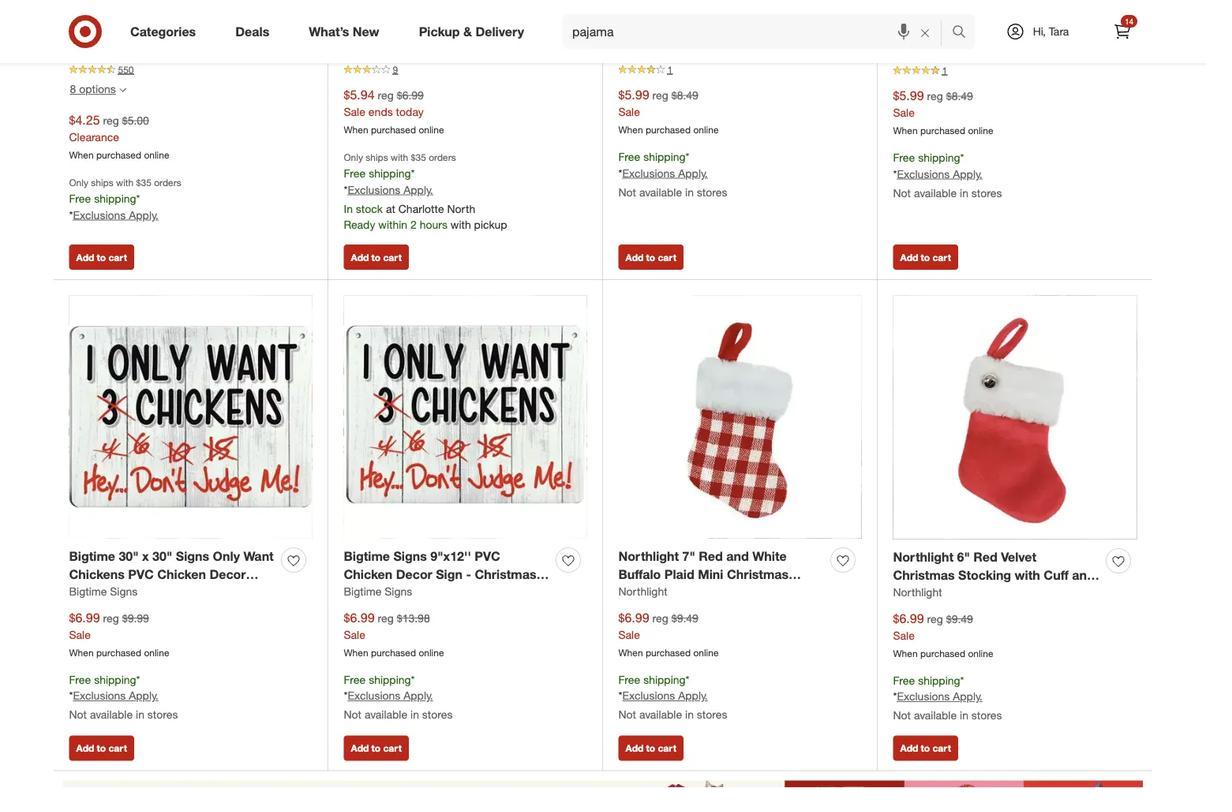 Task type: vqa. For each thing, say whether or not it's contained in the screenshot.
the rightmost :
no



Task type: locate. For each thing, give the bounding box(es) containing it.
1 horizontal spatial $35
[[411, 151, 426, 163]]

add to cart button
[[69, 245, 134, 270], [344, 245, 409, 270], [619, 245, 684, 270], [893, 245, 958, 270], [69, 736, 134, 762], [344, 736, 409, 762], [619, 736, 684, 762], [893, 736, 958, 762]]

northlight for northlight 6" red and white traditional cuff mini christmas stocking
[[893, 13, 954, 28]]

0 horizontal spatial 1
[[667, 64, 673, 76]]

mini right search button
[[987, 31, 1013, 46]]

0 horizontal spatial orders
[[154, 176, 181, 188]]

red inside northlight 6" red and white traditional cuff mini christmas stocking
[[974, 13, 998, 28]]

and
[[1001, 13, 1024, 28], [619, 30, 641, 46], [726, 549, 749, 564], [1072, 568, 1095, 583]]

$6.99 reg $9.49 sale when purchased online for bell
[[893, 611, 994, 660]]

chicken inside bigtime signs 9"x12'' pvc chicken decor sign - christmas yard decorations & coop accessories
[[344, 567, 393, 582]]

sale for milky glass cypress & pine mini jar christmas candle ivory 4.6oz - hearth & hand™ with magnolia
[[344, 105, 365, 119]]

ships down clearance
[[91, 176, 113, 188]]

1 horizontal spatial $9.49
[[946, 612, 973, 626]]

hi, tara
[[1033, 24, 1069, 38]]

decor down want at the bottom of page
[[209, 567, 246, 582]]

matte
[[175, 30, 210, 46]]

opalhouse
[[69, 48, 123, 62]]

orders for $5.94
[[429, 151, 456, 163]]

1 link
[[619, 63, 862, 77], [893, 64, 1137, 78]]

when inside $6.99 reg $13.98 sale when purchased online
[[344, 647, 368, 659]]

0 horizontal spatial ships
[[91, 176, 113, 188]]

1 horizontal spatial decor
[[396, 567, 432, 582]]

$6.99 for bigtime signs 9"x12'' pvc chicken decor sign - christmas yard decorations & coop accessories
[[344, 610, 375, 626]]

red inside northlight 7" red and white buffalo plaid mini christmas stocking with faux fur cuff
[[699, 549, 723, 564]]

when for 7oz scented monogram letter candle with gold matte lid - opalhouse™
[[69, 149, 94, 161]]

1 horizontal spatial candle
[[432, 30, 474, 46]]

decor up decorations
[[396, 567, 432, 582]]

stores for traditional
[[972, 186, 1002, 200]]

1 horizontal spatial bigtime signs link
[[344, 584, 412, 600]]

ready
[[344, 217, 375, 231]]

2 6" from the top
[[957, 550, 970, 565]]

6" left hi,
[[957, 13, 970, 28]]

glass
[[379, 12, 413, 28]]

0 vertical spatial $35
[[411, 151, 426, 163]]

4.6oz
[[511, 30, 542, 46]]

reg inside $6.99 reg $13.98 sale when purchased online
[[378, 612, 394, 625]]

6" inside northlight 6" red and white traditional cuff mini christmas stocking
[[957, 13, 970, 28]]

0 horizontal spatial bigtime signs
[[69, 585, 138, 599]]

$6.99
[[397, 88, 424, 102], [69, 610, 100, 626], [344, 610, 375, 626], [619, 610, 649, 626], [893, 611, 924, 627]]

0 vertical spatial traditional
[[723, 12, 786, 28]]

only up the in
[[344, 151, 363, 163]]

1 horizontal spatial orders
[[429, 151, 456, 163]]

apply. for northlight 6" red velvet christmas stocking with cuff and silver bell accent
[[953, 690, 983, 704]]

2 bigtime signs from the left
[[344, 585, 412, 599]]

christmas inside northlight 6" red and white traditional cuff mini christmas stocking
[[1016, 31, 1078, 46]]

2 vertical spatial cuff
[[759, 585, 784, 601]]

1 bigtime signs link from the left
[[69, 584, 138, 600]]

signs inside bigtime signs 9"x12'' pvc chicken decor sign - christmas yard decorations & coop accessories
[[393, 549, 427, 564]]

$6.99 reg $9.49 sale when purchased online down plaid
[[619, 610, 719, 659]]

$4.25 reg $5.00 clearance when purchased online
[[69, 112, 169, 161]]

northlight 7" red and white buffalo plaid mini christmas stocking with faux fur cuff link
[[619, 548, 825, 601]]

signs inside bigtime 30" x 30" signs only want chickens pvc chicken decor sign, white
[[176, 549, 209, 564]]

bigtime signs 9"x12'' pvc chicken decor sign - christmas yard decorations & coop accessories image
[[344, 296, 587, 539], [344, 296, 587, 539]]

1 decor from the left
[[209, 567, 246, 582]]

available for bigtime 30" x 30" signs only want chickens pvc chicken decor sign, white
[[90, 708, 133, 722]]

reg down northlight 6" red and white traditional cuff mini christmas stocking
[[927, 89, 943, 103]]

bigtime up yard
[[344, 549, 390, 564]]

reg left the $9.99 at the left of page
[[103, 612, 119, 625]]

hearth & hand with magnolia
[[344, 48, 489, 62]]

0 horizontal spatial $5.99
[[619, 87, 649, 102]]

exclusions for northlight 7" red and white buffalo plaid mini christmas stocking with faux fur cuff
[[622, 689, 675, 703]]

2 chicken from the left
[[344, 567, 393, 582]]

apply. for northlight 16.25" traditional red and white christmas stocking with ribbon trim
[[678, 166, 708, 180]]

deals
[[235, 24, 269, 39]]

only ships with $35 orders free shipping * * exclusions apply. in stock at  charlotte north ready within 2 hours with pickup
[[344, 151, 507, 231]]

candle
[[69, 30, 111, 46], [432, 30, 474, 46]]

*
[[686, 150, 690, 163], [960, 150, 964, 164], [619, 166, 622, 180], [411, 166, 415, 180], [893, 167, 897, 181], [344, 183, 348, 197], [136, 192, 140, 205], [69, 208, 73, 222], [136, 673, 140, 687], [411, 673, 415, 687], [686, 673, 690, 687], [960, 674, 964, 687], [69, 689, 73, 703], [344, 689, 348, 703], [619, 689, 622, 703], [893, 690, 897, 704]]

$6.99 inside $6.99 reg $9.99 sale when purchased online
[[69, 610, 100, 626]]

exclusions inside only ships with $35 orders free shipping * * exclusions apply.
[[73, 208, 126, 222]]

bigtime up the chickens on the left bottom of the page
[[69, 549, 115, 564]]

orders down '$4.25 reg $5.00 clearance when purchased online'
[[154, 176, 181, 188]]

1 link down hi,
[[893, 64, 1137, 78]]

1 horizontal spatial only
[[213, 549, 240, 564]]

$6.99 inside $5.94 reg $6.99 sale ends today when purchased online
[[397, 88, 424, 102]]

cuff inside northlight 6" red and white traditional cuff mini christmas stocking
[[959, 31, 984, 46]]

2 horizontal spatial mini
[[987, 31, 1013, 46]]

purchased inside $6.99 reg $13.98 sale when purchased online
[[371, 647, 416, 659]]

$5.00
[[122, 114, 149, 127]]

decor
[[209, 567, 246, 582], [396, 567, 432, 582]]

0 horizontal spatial bigtime signs link
[[69, 584, 138, 600]]

free shipping * * exclusions apply. not available in stores for northlight 16.25" traditional red and white christmas stocking with ribbon trim
[[619, 150, 727, 199]]

northlight link for northlight 6" red and white traditional cuff mini christmas stocking
[[893, 48, 942, 64]]

bigtime signs link for signs
[[344, 584, 412, 600]]

shipping inside only ships with $35 orders free shipping * * exclusions apply. in stock at  charlotte north ready within 2 hours with pickup
[[369, 166, 411, 180]]

sign,
[[69, 585, 99, 601]]

candle up opalhouse
[[69, 30, 111, 46]]

0 horizontal spatial traditional
[[723, 12, 786, 28]]

0 horizontal spatial $5.99 reg $8.49 sale when purchased online
[[619, 87, 719, 136]]

0 vertical spatial -
[[236, 30, 241, 46]]

$9.49 down plaid
[[672, 612, 699, 625]]

sale for northlight 6" red and white traditional cuff mini christmas stocking
[[893, 106, 915, 119]]

1 vertical spatial cuff
[[1044, 568, 1069, 583]]

$9.49
[[672, 612, 699, 625], [946, 612, 973, 626]]

signs
[[176, 549, 209, 564], [393, 549, 427, 564], [110, 585, 138, 599], [385, 585, 412, 599]]

- inside milky glass cypress & pine mini jar christmas candle ivory 4.6oz - hearth & hand™ with magnolia
[[344, 48, 349, 64]]

christmas inside milky glass cypress & pine mini jar christmas candle ivory 4.6oz - hearth & hand™ with magnolia
[[367, 30, 428, 46]]

bigtime 30" x 30" signs only want chickens pvc chicken decor sign, white image
[[69, 296, 312, 539], [69, 296, 312, 539]]

& left the hand
[[381, 48, 388, 62]]

1 horizontal spatial 30"
[[152, 549, 172, 564]]

exclusions for northlight 16.25" traditional red and white christmas stocking with ribbon trim
[[622, 166, 675, 180]]

1 left trim
[[667, 64, 673, 76]]

reg down plaid
[[652, 612, 669, 625]]

stores
[[697, 185, 727, 199], [972, 186, 1002, 200], [147, 708, 178, 722], [422, 708, 453, 722], [697, 708, 727, 722], [972, 709, 1002, 723]]

6" up the accent
[[957, 550, 970, 565]]

$5.99 for ribbon
[[619, 87, 649, 102]]

1 bigtime signs from the left
[[69, 585, 138, 599]]

ships inside only ships with $35 orders free shipping * * exclusions apply. in stock at  charlotte north ready within 2 hours with pickup
[[366, 151, 388, 163]]

stores for decor
[[422, 708, 453, 722]]

0 vertical spatial ships
[[366, 151, 388, 163]]

- down jar at the left top of the page
[[344, 48, 349, 64]]

only ships with $35 orders free shipping * * exclusions apply.
[[69, 176, 181, 222]]

1 horizontal spatial $5.99 reg $8.49 sale when purchased online
[[893, 88, 994, 136]]

online for northlight 16.25" traditional red and white christmas stocking with ribbon trim
[[693, 124, 719, 136]]

1 vertical spatial -
[[344, 48, 349, 64]]

with inside the 7oz scented monogram letter candle with gold matte lid - opalhouse™
[[115, 30, 140, 46]]

bell
[[930, 586, 953, 601]]

hearth & hand with magnolia link
[[344, 47, 514, 63]]

not for northlight 6" red velvet christmas stocking with cuff and silver bell accent
[[893, 709, 911, 723]]

signs right x
[[176, 549, 209, 564]]

exclusions for northlight 6" red and white traditional cuff mini christmas stocking
[[897, 167, 950, 181]]

1 horizontal spatial $8.49
[[946, 89, 973, 103]]

northlight link for northlight 7" red and white buffalo plaid mini christmas stocking with faux fur cuff
[[619, 584, 668, 600]]

when inside $6.99 reg $9.99 sale when purchased online
[[69, 647, 94, 659]]

exclusions for bigtime signs 9"x12'' pvc chicken decor sign - christmas yard decorations & coop accessories
[[348, 689, 400, 703]]

2 horizontal spatial only
[[344, 151, 363, 163]]

reg inside '$4.25 reg $5.00 clearance when purchased online'
[[103, 114, 119, 127]]

bigtime signs for 30"
[[69, 585, 138, 599]]

0 vertical spatial orders
[[429, 151, 456, 163]]

deals link
[[222, 14, 289, 49]]

orders for $4.25
[[154, 176, 181, 188]]

0 horizontal spatial $8.49
[[672, 88, 699, 102]]

only inside only ships with $35 orders free shipping * * exclusions apply. in stock at  charlotte north ready within 2 hours with pickup
[[344, 151, 363, 163]]

1 horizontal spatial -
[[344, 48, 349, 64]]

1 horizontal spatial chicken
[[344, 567, 393, 582]]

1 horizontal spatial cuff
[[959, 31, 984, 46]]

1 horizontal spatial traditional
[[893, 31, 956, 46]]

$6.99 inside $6.99 reg $13.98 sale when purchased online
[[344, 610, 375, 626]]

0 horizontal spatial pvc
[[128, 567, 154, 582]]

stores for stocking
[[972, 709, 1002, 723]]

only left want at the bottom of page
[[213, 549, 240, 564]]

0 vertical spatial only
[[344, 151, 363, 163]]

& inside bigtime signs 9"x12'' pvc chicken decor sign - christmas yard decorations & coop accessories
[[451, 585, 459, 601]]

free for northlight 7" red and white buffalo plaid mini christmas stocking with faux fur cuff
[[619, 673, 640, 687]]

1 for stocking
[[942, 64, 947, 76]]

$5.99 reg $8.49 sale when purchased online
[[619, 87, 719, 136], [893, 88, 994, 136]]

0 horizontal spatial chicken
[[157, 567, 206, 582]]

with inside northlight 7" red and white buffalo plaid mini christmas stocking with faux fur cuff
[[675, 585, 700, 601]]

sale for bigtime signs 9"x12'' pvc chicken decor sign - christmas yard decorations & coop accessories
[[344, 628, 365, 642]]

candle down cypress
[[432, 30, 474, 46]]

reg inside $5.94 reg $6.99 sale ends today when purchased online
[[378, 88, 394, 102]]

hearth down new
[[352, 48, 394, 64]]

online inside '$4.25 reg $5.00 clearance when purchased online'
[[144, 149, 169, 161]]

pickup & delivery link
[[405, 14, 544, 49]]

northlight inside northlight 7" red and white buffalo plaid mini christmas stocking with faux fur cuff
[[619, 549, 679, 564]]

northlight for northlight 7" red and white buffalo plaid mini christmas stocking with faux fur cuff
[[619, 549, 679, 564]]

purchased inside $6.99 reg $9.99 sale when purchased online
[[96, 647, 141, 659]]

christmas inside northlight 7" red and white buffalo plaid mini christmas stocking with faux fur cuff
[[727, 567, 789, 582]]

$8.49 down "ribbon"
[[672, 88, 699, 102]]

stores for buffalo
[[697, 708, 727, 722]]

7"
[[683, 549, 695, 564]]

$8.49 down northlight 6" red and white traditional cuff mini christmas stocking
[[946, 89, 973, 103]]

and inside northlight 7" red and white buffalo plaid mini christmas stocking with faux fur cuff
[[726, 549, 749, 564]]

in for northlight 16.25" traditional red and white christmas stocking with ribbon trim
[[685, 185, 694, 199]]

bigtime
[[69, 549, 115, 564], [344, 549, 390, 564], [69, 585, 107, 599], [344, 585, 382, 599]]

decor inside bigtime signs 9"x12'' pvc chicken decor sign - christmas yard decorations & coop accessories
[[396, 567, 432, 582]]

chicken
[[157, 567, 206, 582], [344, 567, 393, 582]]

ships down ends
[[366, 151, 388, 163]]

sale for northlight 16.25" traditional red and white christmas stocking with ribbon trim
[[619, 105, 640, 119]]

traditional
[[723, 12, 786, 28], [893, 31, 956, 46]]

in for northlight 6" red velvet christmas stocking with cuff and silver bell accent
[[960, 709, 969, 723]]

northlight inside northlight 6" red and white traditional cuff mini christmas stocking
[[893, 13, 954, 28]]

christmas inside northlight 16.25" traditional red and white christmas stocking with ribbon trim
[[682, 30, 744, 46]]

$6.99 down silver
[[893, 611, 924, 627]]

2 vertical spatial -
[[466, 567, 471, 582]]

1 vertical spatial pvc
[[128, 567, 154, 582]]

2 candle from the left
[[432, 30, 474, 46]]

$6.99 for bigtime 30" x 30" signs only want chickens pvc chicken decor sign, white
[[69, 610, 100, 626]]

magnolia down ivory
[[481, 48, 536, 64]]

exclusions for northlight 6" red velvet christmas stocking with cuff and silver bell accent
[[897, 690, 950, 704]]

0 vertical spatial pvc
[[475, 549, 500, 564]]

red
[[789, 12, 813, 28], [974, 13, 998, 28], [699, 549, 723, 564], [974, 550, 998, 565]]

purchased for northlight 7" red and white buffalo plaid mini christmas stocking with faux fur cuff
[[646, 647, 691, 659]]

1 horizontal spatial 1
[[942, 64, 947, 76]]

cuff inside northlight 6" red velvet christmas stocking with cuff and silver bell accent
[[1044, 568, 1069, 583]]

online for 7oz scented monogram letter candle with gold matte lid - opalhouse™
[[144, 149, 169, 161]]

bigtime signs link up accessories
[[344, 584, 412, 600]]

milky glass cypress & pine mini jar christmas candle ivory 4.6oz - hearth & hand™ with magnolia
[[344, 12, 542, 64]]

$35 inside only ships with $35 orders free shipping * * exclusions apply.
[[136, 176, 151, 188]]

red inside northlight 6" red velvet christmas stocking with cuff and silver bell accent
[[974, 550, 998, 565]]

northlight link for northlight 16.25" traditional red and white christmas stocking with ribbon trim
[[619, 47, 668, 63]]

1 candle from the left
[[69, 30, 111, 46]]

2 decor from the left
[[396, 567, 432, 582]]

orders up north
[[429, 151, 456, 163]]

1 vertical spatial ships
[[91, 176, 113, 188]]

$6.99 reg $9.99 sale when purchased online
[[69, 610, 169, 659]]

1 link down what can we help you find? suggestions appear below search box
[[619, 63, 862, 77]]

online inside $6.99 reg $9.99 sale when purchased online
[[144, 647, 169, 659]]

free inside only ships with $35 orders free shipping * * exclusions apply.
[[69, 192, 91, 205]]

1 down search button
[[942, 64, 947, 76]]

1 vertical spatial traditional
[[893, 31, 956, 46]]

$6.99 up today
[[397, 88, 424, 102]]

in for bigtime 30" x 30" signs only want chickens pvc chicken decor sign, white
[[136, 708, 144, 722]]

mini for northlight 6" red and white traditional cuff mini christmas stocking
[[987, 31, 1013, 46]]

with
[[115, 30, 140, 46], [420, 48, 441, 62], [452, 48, 477, 64], [619, 48, 644, 64], [391, 151, 408, 163], [116, 176, 134, 188], [451, 217, 471, 231], [1015, 568, 1040, 583], [675, 585, 700, 601]]

sale inside $6.99 reg $9.99 sale when purchased online
[[69, 628, 91, 642]]

ships inside only ships with $35 orders free shipping * * exclusions apply.
[[91, 176, 113, 188]]

when for northlight 6" red and white traditional cuff mini christmas stocking
[[893, 124, 918, 136]]

8 options
[[70, 82, 116, 96]]

bigtime signs down the chickens on the left bottom of the page
[[69, 585, 138, 599]]

bigtime signs
[[69, 585, 138, 599], [344, 585, 412, 599]]

cuff
[[959, 31, 984, 46], [1044, 568, 1069, 583], [759, 585, 784, 601]]

stocking inside northlight 16.25" traditional red and white christmas stocking with ribbon trim
[[748, 30, 801, 46]]

chicken inside bigtime 30" x 30" signs only want chickens pvc chicken decor sign, white
[[157, 567, 206, 582]]

$6.99 down yard
[[344, 610, 375, 626]]

sale inside $6.99 reg $13.98 sale when purchased online
[[344, 628, 365, 642]]

$6.99 down sign,
[[69, 610, 100, 626]]

gold
[[144, 30, 172, 46]]

northlight inside northlight 6" red velvet christmas stocking with cuff and silver bell accent
[[893, 550, 954, 565]]

purchased
[[371, 124, 416, 136], [646, 124, 691, 136], [920, 124, 966, 136], [96, 149, 141, 161], [96, 647, 141, 659], [371, 647, 416, 659], [646, 647, 691, 659], [920, 648, 966, 660]]

when inside '$4.25 reg $5.00 clearance when purchased online'
[[69, 149, 94, 161]]

$35 down '$4.25 reg $5.00 clearance when purchased online'
[[136, 176, 151, 188]]

0 vertical spatial 6"
[[957, 13, 970, 28]]

reg left $13.98
[[378, 612, 394, 625]]

sale for bigtime 30" x 30" signs only want chickens pvc chicken decor sign, white
[[69, 628, 91, 642]]

northlight for northlight link for northlight 16.25" traditional red and white christmas stocking with ribbon trim
[[619, 48, 668, 62]]

1 horizontal spatial bigtime signs
[[344, 585, 412, 599]]

0 horizontal spatial cuff
[[759, 585, 784, 601]]

lid
[[214, 30, 232, 46]]

30" left x
[[119, 549, 139, 564]]

christmas
[[367, 30, 428, 46], [682, 30, 744, 46], [1016, 31, 1078, 46], [475, 567, 536, 582], [727, 567, 789, 582], [893, 568, 955, 583]]

$35 inside only ships with $35 orders free shipping * * exclusions apply. in stock at  charlotte north ready within 2 hours with pickup
[[411, 151, 426, 163]]

1 horizontal spatial pvc
[[475, 549, 500, 564]]

mini inside milky glass cypress & pine mini jar christmas candle ivory 4.6oz - hearth & hand™ with magnolia
[[511, 12, 536, 28]]

purchased inside '$4.25 reg $5.00 clearance when purchased online'
[[96, 149, 141, 161]]

orders inside only ships with $35 orders free shipping * * exclusions apply.
[[154, 176, 181, 188]]

0 horizontal spatial -
[[236, 30, 241, 46]]

1 vertical spatial orders
[[154, 176, 181, 188]]

bigtime inside bigtime signs 9"x12'' pvc chicken decor sign - christmas yard decorations & coop accessories
[[344, 549, 390, 564]]

& down "sign"
[[451, 585, 459, 601]]

stocking inside northlight 6" red velvet christmas stocking with cuff and silver bell accent
[[958, 568, 1011, 583]]

candle inside the 7oz scented monogram letter candle with gold matte lid - opalhouse™
[[69, 30, 111, 46]]

northlight link left trim
[[619, 47, 668, 63]]

30" right x
[[152, 549, 172, 564]]

not
[[619, 185, 636, 199], [893, 186, 911, 200], [69, 708, 87, 722], [344, 708, 362, 722], [619, 708, 636, 722], [893, 709, 911, 723]]

0 horizontal spatial 30"
[[119, 549, 139, 564]]

add to cart
[[76, 251, 127, 263], [351, 251, 402, 263], [626, 251, 676, 263], [900, 251, 951, 263], [76, 743, 127, 755], [351, 743, 402, 755], [626, 743, 676, 755], [900, 743, 951, 755]]

2 bigtime signs link from the left
[[344, 584, 412, 600]]

shipping
[[643, 150, 686, 163], [918, 150, 960, 164], [369, 166, 411, 180], [94, 192, 136, 205], [94, 673, 136, 687], [369, 673, 411, 687], [643, 673, 686, 687], [918, 674, 960, 687]]

with inside northlight 16.25" traditional red and white christmas stocking with ribbon trim
[[619, 48, 644, 64]]

within
[[378, 217, 407, 231]]

mini up the faux
[[698, 567, 723, 582]]

signs up decorations
[[393, 549, 427, 564]]

2 horizontal spatial -
[[466, 567, 471, 582]]

exclusions apply. link for bigtime 30" x 30" signs only want chickens pvc chicken decor sign, white
[[73, 689, 158, 703]]

1 horizontal spatial 1 link
[[893, 64, 1137, 78]]

available for bigtime signs 9"x12'' pvc chicken decor sign - christmas yard decorations & coop accessories
[[365, 708, 407, 722]]

reg up clearance
[[103, 114, 119, 127]]

0 vertical spatial mini
[[511, 12, 536, 28]]

&
[[469, 12, 477, 28], [463, 24, 472, 39], [381, 48, 388, 62], [397, 48, 406, 64], [451, 585, 459, 601]]

0 horizontal spatial only
[[69, 176, 88, 188]]

1 vertical spatial only
[[69, 176, 88, 188]]

only down clearance
[[69, 176, 88, 188]]

$6.99 reg $9.49 sale when purchased online down bell
[[893, 611, 994, 660]]

2 vertical spatial only
[[213, 549, 240, 564]]

0 horizontal spatial mini
[[511, 12, 536, 28]]

and inside northlight 6" red velvet christmas stocking with cuff and silver bell accent
[[1072, 568, 1095, 583]]

sale inside $5.94 reg $6.99 sale ends today when purchased online
[[344, 105, 365, 119]]

1 chicken from the left
[[157, 567, 206, 582]]

1 horizontal spatial $5.99
[[893, 88, 924, 103]]

bigtime inside bigtime 30" x 30" signs only want chickens pvc chicken decor sign, white
[[69, 549, 115, 564]]

today
[[396, 105, 424, 119]]

available
[[639, 185, 682, 199], [914, 186, 957, 200], [90, 708, 133, 722], [365, 708, 407, 722], [639, 708, 682, 722], [914, 709, 957, 723]]

exclusions apply. link for bigtime signs 9"x12'' pvc chicken decor sign - christmas yard decorations & coop accessories
[[348, 689, 433, 703]]

$9.49 down the accent
[[946, 612, 973, 626]]

add
[[76, 251, 94, 263], [351, 251, 369, 263], [626, 251, 644, 263], [900, 251, 918, 263], [76, 743, 94, 755], [351, 743, 369, 755], [626, 743, 644, 755], [900, 743, 918, 755]]

bigtime signs link down the chickens on the left bottom of the page
[[69, 584, 138, 600]]

online for northlight 7" red and white buffalo plaid mini christmas stocking with faux fur cuff
[[693, 647, 719, 659]]

mini up 4.6oz
[[511, 12, 536, 28]]

$6.99 down buffalo
[[619, 610, 649, 626]]

reg inside $6.99 reg $9.99 sale when purchased online
[[103, 612, 119, 625]]

northlight for northlight link associated with northlight 6" red and white traditional cuff mini christmas stocking
[[893, 49, 942, 63]]

buffalo
[[619, 567, 661, 582]]

$6.99 reg $9.49 sale when purchased online for with
[[619, 610, 719, 659]]

0 horizontal spatial candle
[[69, 30, 111, 46]]

apply. for bigtime 30" x 30" signs only want chickens pvc chicken decor sign, white
[[129, 689, 158, 703]]

signs up the $9.99 at the left of page
[[110, 585, 138, 599]]

scented
[[94, 12, 143, 28]]

orders
[[429, 151, 456, 163], [154, 176, 181, 188]]

6" inside northlight 6" red velvet christmas stocking with cuff and silver bell accent
[[957, 550, 970, 565]]

shipping for northlight 6" red and white traditional cuff mini christmas stocking
[[918, 150, 960, 164]]

hearth
[[344, 48, 378, 62], [352, 48, 394, 64]]

reg for northlight 7" red and white buffalo plaid mini christmas stocking with faux fur cuff
[[652, 612, 669, 625]]

at
[[386, 202, 395, 216]]

shipping for northlight 16.25" traditional red and white christmas stocking with ribbon trim
[[643, 150, 686, 163]]

1 vertical spatial mini
[[987, 31, 1013, 46]]

exclusions inside only ships with $35 orders free shipping * * exclusions apply. in stock at  charlotte north ready within 2 hours with pickup
[[348, 183, 400, 197]]

northlight link left the accent
[[893, 585, 942, 600]]

0 vertical spatial cuff
[[959, 31, 984, 46]]

$6.99 for northlight 6" red velvet christmas stocking with cuff and silver bell accent
[[893, 611, 924, 627]]

reg down bell
[[927, 612, 943, 626]]

$35 down today
[[411, 151, 426, 163]]

northlight link left search button
[[893, 48, 942, 64]]

purchased for northlight 16.25" traditional red and white christmas stocking with ribbon trim
[[646, 124, 691, 136]]

when inside $5.94 reg $6.99 sale ends today when purchased online
[[344, 124, 368, 136]]

northlight 16.25" traditional red and white christmas stocking with ribbon trim link
[[619, 11, 825, 64]]

- right "lid"
[[236, 30, 241, 46]]

bigtime signs link for 30"
[[69, 584, 138, 600]]

-
[[236, 30, 241, 46], [344, 48, 349, 64], [466, 567, 471, 582]]

1 for ribbon
[[667, 64, 673, 76]]

only inside only ships with $35 orders free shipping * * exclusions apply.
[[69, 176, 88, 188]]

0 horizontal spatial decor
[[209, 567, 246, 582]]

1 vertical spatial $35
[[136, 176, 151, 188]]

1 horizontal spatial $6.99 reg $9.49 sale when purchased online
[[893, 611, 994, 660]]

reg up ends
[[378, 88, 394, 102]]

0 horizontal spatial 1 link
[[619, 63, 862, 77]]

shipping for bigtime 30" x 30" signs only want chickens pvc chicken decor sign, white
[[94, 673, 136, 687]]

1 6" from the top
[[957, 13, 970, 28]]

categories
[[130, 24, 196, 39]]

northlight link down buffalo
[[619, 584, 668, 600]]

sale
[[344, 105, 365, 119], [619, 105, 640, 119], [893, 106, 915, 119], [69, 628, 91, 642], [344, 628, 365, 642], [619, 628, 640, 642], [893, 629, 915, 643]]

purchased for bigtime 30" x 30" signs only want chickens pvc chicken decor sign, white
[[96, 647, 141, 659]]

free shipping * * exclusions apply. not available in stores
[[619, 150, 727, 199], [893, 150, 1002, 200], [69, 673, 178, 722], [344, 673, 453, 722], [619, 673, 727, 722], [893, 674, 1002, 723]]

- right "sign"
[[466, 567, 471, 582]]

jar
[[344, 30, 363, 46]]

only
[[344, 151, 363, 163], [69, 176, 88, 188], [213, 549, 240, 564]]

free for northlight 16.25" traditional red and white christmas stocking with ribbon trim
[[619, 150, 640, 163]]

in for bigtime signs 9"x12'' pvc chicken decor sign - christmas yard decorations & coop accessories
[[411, 708, 419, 722]]

bigtime signs up accessories
[[344, 585, 412, 599]]

mini inside northlight 7" red and white buffalo plaid mini christmas stocking with faux fur cuff
[[698, 567, 723, 582]]

online inside $6.99 reg $13.98 sale when purchased online
[[419, 647, 444, 659]]

free shipping * * exclusions apply. not available in stores for bigtime signs 9"x12'' pvc chicken decor sign - christmas yard decorations & coop accessories
[[344, 673, 453, 722]]

hearth inside milky glass cypress & pine mini jar christmas candle ivory 4.6oz - hearth & hand™ with magnolia
[[352, 48, 394, 64]]

- inside bigtime signs 9"x12'' pvc chicken decor sign - christmas yard decorations & coop accessories
[[466, 567, 471, 582]]

- inside the 7oz scented monogram letter candle with gold matte lid - opalhouse™
[[236, 30, 241, 46]]

and inside northlight 6" red and white traditional cuff mini christmas stocking
[[1001, 13, 1024, 28]]

2 horizontal spatial cuff
[[1044, 568, 1069, 583]]

0 horizontal spatial $9.49
[[672, 612, 699, 625]]

sale for northlight 7" red and white buffalo plaid mini christmas stocking with faux fur cuff
[[619, 628, 640, 642]]

0 horizontal spatial $35
[[136, 176, 151, 188]]

free for bigtime signs 9"x12'' pvc chicken decor sign - christmas yard decorations & coop accessories
[[344, 673, 366, 687]]

1 horizontal spatial mini
[[698, 567, 723, 582]]

$35
[[411, 151, 426, 163], [136, 176, 151, 188]]

free shipping * * exclusions apply. not available in stores for northlight 6" red and white traditional cuff mini christmas stocking
[[893, 150, 1002, 200]]

ribbon
[[647, 48, 690, 64]]

2 vertical spatial mini
[[698, 567, 723, 582]]

pvc down x
[[128, 567, 154, 582]]

northlight 6" red and white traditional cuff mini christmas stocking
[[893, 13, 1078, 64]]

pvc inside bigtime 30" x 30" signs only want chickens pvc chicken decor sign, white
[[128, 567, 154, 582]]

reg for bigtime signs 9"x12'' pvc chicken decor sign - christmas yard decorations & coop accessories
[[378, 612, 394, 625]]

orders inside only ships with $35 orders free shipping * * exclusions apply. in stock at  charlotte north ready within 2 hours with pickup
[[429, 151, 456, 163]]

0 horizontal spatial $6.99 reg $9.49 sale when purchased online
[[619, 610, 719, 659]]

$6.99 reg $9.49 sale when purchased online
[[619, 610, 719, 659], [893, 611, 994, 660]]

northlight 6" red velvet christmas stocking with cuff and silver bell accent image
[[893, 296, 1137, 540], [893, 296, 1137, 540]]

$5.99 reg $8.49 sale when purchased online for ribbon
[[619, 87, 719, 136]]

chickens
[[69, 567, 125, 582]]

christmas inside bigtime signs 9"x12'' pvc chicken decor sign - christmas yard decorations & coop accessories
[[475, 567, 536, 582]]

1 vertical spatial 6"
[[957, 550, 970, 565]]

free
[[619, 150, 640, 163], [893, 150, 915, 164], [344, 166, 366, 180], [69, 192, 91, 205], [69, 673, 91, 687], [344, 673, 366, 687], [619, 673, 640, 687], [893, 674, 915, 687]]

reg down "ribbon"
[[652, 88, 669, 102]]

online
[[419, 124, 444, 136], [693, 124, 719, 136], [968, 124, 994, 136], [144, 149, 169, 161], [144, 647, 169, 659], [419, 647, 444, 659], [693, 647, 719, 659], [968, 648, 994, 660]]

pvc right 9"x12''
[[475, 549, 500, 564]]

northlight 7" red and white buffalo plaid mini christmas stocking with faux fur cuff image
[[619, 296, 862, 539], [619, 296, 862, 539]]

1 30" from the left
[[119, 549, 139, 564]]

northlight inside northlight 16.25" traditional red and white christmas stocking with ribbon trim
[[619, 12, 679, 28]]

1 horizontal spatial ships
[[366, 151, 388, 163]]

apply. for northlight 7" red and white buffalo plaid mini christmas stocking with faux fur cuff
[[678, 689, 708, 703]]

mini inside northlight 6" red and white traditional cuff mini christmas stocking
[[987, 31, 1013, 46]]

advertisement region
[[54, 781, 1153, 789]]



Task type: describe. For each thing, give the bounding box(es) containing it.
free for bigtime 30" x 30" signs only want chickens pvc chicken decor sign, white
[[69, 673, 91, 687]]

not for bigtime signs 9"x12'' pvc chicken decor sign - christmas yard decorations & coop accessories
[[344, 708, 362, 722]]

pickup
[[474, 217, 507, 231]]

$35 for $5.94
[[411, 151, 426, 163]]

with inside milky glass cypress & pine mini jar christmas candle ivory 4.6oz - hearth & hand™ with magnolia
[[452, 48, 477, 64]]

clearance
[[69, 130, 119, 144]]

want
[[243, 549, 274, 564]]

north
[[447, 202, 475, 216]]

pvc inside bigtime signs 9"x12'' pvc chicken decor sign - christmas yard decorations & coop accessories
[[475, 549, 500, 564]]

exclusions apply. link for northlight 7" red and white buffalo plaid mini christmas stocking with faux fur cuff
[[622, 689, 708, 703]]

exclusions apply. link for northlight 6" red velvet christmas stocking with cuff and silver bell accent
[[897, 690, 983, 704]]

stocking inside northlight 6" red and white traditional cuff mini christmas stocking
[[893, 49, 946, 64]]

white inside northlight 6" red and white traditional cuff mini christmas stocking
[[1027, 13, 1062, 28]]

1 link for mini
[[893, 64, 1137, 78]]

$5.99 for stocking
[[893, 88, 924, 103]]

$8.49 for stocking
[[946, 89, 973, 103]]

x
[[142, 549, 149, 564]]

online inside $5.94 reg $6.99 sale ends today when purchased online
[[419, 124, 444, 136]]

milky
[[344, 12, 375, 28]]

northlight 16.25" traditional red and white christmas stocking with ribbon trim
[[619, 12, 813, 64]]

free shipping * * exclusions apply. not available in stores for northlight 7" red and white buffalo plaid mini christmas stocking with faux fur cuff
[[619, 673, 727, 722]]

stocking inside northlight 7" red and white buffalo plaid mini christmas stocking with faux fur cuff
[[619, 585, 671, 601]]

bigtime 30" x 30" signs only want chickens pvc chicken decor sign, white
[[69, 549, 274, 601]]

reg for northlight 16.25" traditional red and white christmas stocking with ribbon trim
[[652, 88, 669, 102]]

northlight 6" red and white traditional cuff mini christmas stocking link
[[893, 12, 1100, 64]]

velvet
[[1001, 550, 1037, 565]]

& left ivory
[[463, 24, 472, 39]]

apply. inside only ships with $35 orders free shipping * * exclusions apply.
[[129, 208, 158, 222]]

northlight 7" red and white buffalo plaid mini christmas stocking with faux fur cuff
[[619, 549, 789, 601]]

free for northlight 6" red velvet christmas stocking with cuff and silver bell accent
[[893, 674, 915, 687]]

fur
[[736, 585, 755, 601]]

$8.49 for ribbon
[[672, 88, 699, 102]]

shipping inside only ships with $35 orders free shipping * * exclusions apply.
[[94, 192, 136, 205]]

sale for northlight 6" red velvet christmas stocking with cuff and silver bell accent
[[893, 629, 915, 643]]

purchased for 7oz scented monogram letter candle with gold matte lid - opalhouse™
[[96, 149, 141, 161]]

purchased inside $5.94 reg $6.99 sale ends today when purchased online
[[371, 124, 416, 136]]

coop
[[463, 585, 495, 601]]

$9.49 for bell
[[946, 612, 973, 626]]

hearth down jar at the left top of the page
[[344, 48, 378, 62]]

faux
[[704, 585, 732, 601]]

What can we help you find? suggestions appear below search field
[[563, 14, 956, 49]]

not for northlight 16.25" traditional red and white christmas stocking with ribbon trim
[[619, 185, 636, 199]]

bigtime up accessories
[[344, 585, 382, 599]]

milky glass cypress & pine mini jar christmas candle ivory 4.6oz - hearth & hand™ with magnolia link
[[344, 11, 550, 64]]

$5.94 reg $6.99 sale ends today when purchased online
[[344, 87, 444, 136]]

traditional inside northlight 6" red and white traditional cuff mini christmas stocking
[[893, 31, 956, 46]]

search
[[945, 25, 983, 41]]

northlight link for northlight 6" red velvet christmas stocking with cuff and silver bell accent
[[893, 585, 942, 600]]

2
[[410, 217, 417, 231]]

exclusions for bigtime 30" x 30" signs only want chickens pvc chicken decor sign, white
[[73, 689, 126, 703]]

new
[[353, 24, 379, 39]]

1 link for stocking
[[619, 63, 862, 77]]

ships for $4.25
[[91, 176, 113, 188]]

delivery
[[476, 24, 524, 39]]

exclusions apply. link for northlight 16.25" traditional red and white christmas stocking with ribbon trim
[[622, 166, 708, 180]]

not for bigtime 30" x 30" signs only want chickens pvc chicken decor sign, white
[[69, 708, 87, 722]]

bigtime signs 9"x12'' pvc chicken decor sign - christmas yard decorations & coop accessories link
[[344, 548, 550, 619]]

only for $5.94
[[344, 151, 363, 163]]

purchased for northlight 6" red and white traditional cuff mini christmas stocking
[[920, 124, 966, 136]]

traditional inside northlight 16.25" traditional red and white christmas stocking with ribbon trim
[[723, 12, 786, 28]]

free shipping * * exclusions apply. not available in stores for northlight 6" red velvet christmas stocking with cuff and silver bell accent
[[893, 674, 1002, 723]]

bigtime signs 9"x12'' pvc chicken decor sign - christmas yard decorations & coop accessories
[[344, 549, 536, 619]]

purchased for northlight 6" red velvet christmas stocking with cuff and silver bell accent
[[920, 648, 966, 660]]

charlotte
[[398, 202, 444, 216]]

hours
[[420, 217, 448, 231]]

cuff inside northlight 7" red and white buffalo plaid mini christmas stocking with faux fur cuff
[[759, 585, 784, 601]]

opalhouse™
[[69, 48, 141, 64]]

and inside northlight 16.25" traditional red and white christmas stocking with ribbon trim
[[619, 30, 641, 46]]

northlight for northlight 16.25" traditional red and white christmas stocking with ribbon trim
[[619, 12, 679, 28]]

not for northlight 7" red and white buffalo plaid mini christmas stocking with faux fur cuff
[[619, 708, 636, 722]]

opalhouse link
[[69, 47, 194, 63]]

ivory
[[477, 30, 507, 46]]

$5.94
[[344, 87, 375, 102]]

exclusions apply. link for northlight 6" red and white traditional cuff mini christmas stocking
[[897, 167, 983, 181]]

bigtime signs for signs
[[344, 585, 412, 599]]

8 options button
[[63, 76, 133, 102]]

decor inside bigtime 30" x 30" signs only want chickens pvc chicken decor sign, white
[[209, 567, 246, 582]]

$9.99
[[122, 612, 149, 625]]

reg for 7oz scented monogram letter candle with gold matte lid - opalhouse™
[[103, 114, 119, 127]]

shipping for northlight 6" red velvet christmas stocking with cuff and silver bell accent
[[918, 674, 960, 687]]

hand
[[391, 48, 417, 62]]

all colors + 4 more colors image
[[119, 87, 126, 94]]

hand™
[[409, 48, 448, 64]]

trim
[[694, 48, 720, 64]]

magnolia up 9 link
[[444, 48, 489, 62]]

& left pine
[[469, 12, 477, 28]]

pine
[[481, 12, 507, 28]]

white inside bigtime 30" x 30" signs only want chickens pvc chicken decor sign, white
[[103, 585, 137, 601]]

9
[[393, 64, 398, 76]]

8
[[70, 82, 76, 96]]

shipping for bigtime signs 9"x12'' pvc chicken decor sign - christmas yard decorations & coop accessories
[[369, 673, 411, 687]]

shipping for northlight 7" red and white buffalo plaid mini christmas stocking with faux fur cuff
[[643, 673, 686, 687]]

options
[[79, 82, 116, 96]]

ends
[[368, 105, 393, 119]]

14 link
[[1105, 14, 1140, 49]]

reg for milky glass cypress & pine mini jar christmas candle ivory 4.6oz - hearth & hand™ with magnolia
[[378, 88, 394, 102]]

all colors + 4 more colors element
[[119, 84, 126, 94]]

plaid
[[665, 567, 695, 582]]

only for $4.25
[[69, 176, 88, 188]]

$35 for $4.25
[[136, 176, 151, 188]]

northlight 6" red velvet christmas stocking with cuff and silver bell accent link
[[893, 549, 1100, 601]]

monogram
[[147, 12, 212, 28]]

red for northlight 7" red and white buffalo plaid mini christmas stocking with faux fur cuff
[[699, 549, 723, 564]]

550
[[118, 64, 134, 76]]

$6.99 reg $13.98 sale when purchased online
[[344, 610, 444, 659]]

candle inside milky glass cypress & pine mini jar christmas candle ivory 4.6oz - hearth & hand™ with magnolia
[[432, 30, 474, 46]]

red for northlight 6" red and white traditional cuff mini christmas stocking
[[974, 13, 998, 28]]

available for northlight 6" red and white traditional cuff mini christmas stocking
[[914, 186, 957, 200]]

when for bigtime signs 9"x12'' pvc chicken decor sign - christmas yard decorations & coop accessories
[[344, 647, 368, 659]]

free shipping * * exclusions apply. not available in stores for bigtime 30" x 30" signs only want chickens pvc chicken decor sign, white
[[69, 673, 178, 722]]

northlight 6" red velvet christmas stocking with cuff and silver bell accent
[[893, 550, 1095, 601]]

red for northlight 6" red velvet christmas stocking with cuff and silver bell accent
[[974, 550, 998, 565]]

signs up accessories
[[385, 585, 412, 599]]

reg for northlight 6" red and white traditional cuff mini christmas stocking
[[927, 89, 943, 103]]

bigtime 30" x 30" signs only want chickens pvc chicken decor sign, white link
[[69, 548, 275, 601]]

$13.98
[[397, 612, 430, 625]]

available for northlight 6" red velvet christmas stocking with cuff and silver bell accent
[[914, 709, 957, 723]]

available for northlight 7" red and white buffalo plaid mini christmas stocking with faux fur cuff
[[639, 708, 682, 722]]

purchased for bigtime signs 9"x12'' pvc chicken decor sign - christmas yard decorations & coop accessories
[[371, 647, 416, 659]]

pickup & delivery
[[419, 24, 524, 39]]

available for northlight 16.25" traditional red and white christmas stocking with ribbon trim
[[639, 185, 682, 199]]

in for northlight 6" red and white traditional cuff mini christmas stocking
[[960, 186, 969, 200]]

hi,
[[1033, 24, 1046, 38]]

silver
[[893, 586, 926, 601]]

$4.25
[[69, 112, 100, 128]]

550 link
[[69, 63, 312, 77]]

pickup
[[419, 24, 460, 39]]

when for northlight 16.25" traditional red and white christmas stocking with ribbon trim
[[619, 124, 643, 136]]

apply. for northlight 6" red and white traditional cuff mini christmas stocking
[[953, 167, 983, 181]]

bigtime down the chickens on the left bottom of the page
[[69, 585, 107, 599]]

stock
[[356, 202, 383, 216]]

reg for bigtime 30" x 30" signs only want chickens pvc chicken decor sign, white
[[103, 612, 119, 625]]

7oz scented monogram letter candle with gold matte lid - opalhouse™
[[69, 12, 251, 64]]

not for northlight 6" red and white traditional cuff mini christmas stocking
[[893, 186, 911, 200]]

christmas inside northlight 6" red velvet christmas stocking with cuff and silver bell accent
[[893, 568, 955, 583]]

$6.99 for northlight 7" red and white buffalo plaid mini christmas stocking with faux fur cuff
[[619, 610, 649, 626]]

when for northlight 6" red velvet christmas stocking with cuff and silver bell accent
[[893, 648, 918, 660]]

online for bigtime 30" x 30" signs only want chickens pvc chicken decor sign, white
[[144, 647, 169, 659]]

in
[[344, 202, 353, 216]]

9"x12''
[[430, 549, 471, 564]]

yard
[[344, 585, 371, 601]]

magnolia inside milky glass cypress & pine mini jar christmas candle ivory 4.6oz - hearth & hand™ with magnolia
[[481, 48, 536, 64]]

cypress
[[416, 12, 465, 28]]

online for northlight 6" red and white traditional cuff mini christmas stocking
[[968, 124, 994, 136]]

letter
[[216, 12, 251, 28]]

with inside northlight 6" red velvet christmas stocking with cuff and silver bell accent
[[1015, 568, 1040, 583]]

stores for only
[[147, 708, 178, 722]]

decorations
[[374, 585, 447, 601]]

free inside only ships with $35 orders free shipping * * exclusions apply. in stock at  charlotte north ready within 2 hours with pickup
[[344, 166, 366, 180]]

stores for white
[[697, 185, 727, 199]]

¬
[[555, 47, 566, 63]]

7oz scented monogram letter candle with gold matte lid - opalhouse™ link
[[69, 11, 275, 64]]

free for northlight 6" red and white traditional cuff mini christmas stocking
[[893, 150, 915, 164]]

white inside northlight 16.25" traditional red and white christmas stocking with ribbon trim
[[645, 30, 679, 46]]

9 link
[[344, 63, 587, 77]]

only inside bigtime 30" x 30" signs only want chickens pvc chicken decor sign, white
[[213, 549, 240, 564]]

accessories
[[344, 603, 418, 619]]

what's new link
[[295, 14, 399, 49]]

mini for northlight 7" red and white buffalo plaid mini christmas stocking with faux fur cuff
[[698, 567, 723, 582]]

with inside only ships with $35 orders free shipping * * exclusions apply.
[[116, 176, 134, 188]]

tara
[[1049, 24, 1069, 38]]

6" for traditional
[[957, 13, 970, 28]]

apply. inside only ships with $35 orders free shipping * * exclusions apply. in stock at  charlotte north ready within 2 hours with pickup
[[404, 183, 433, 197]]

accent
[[956, 586, 998, 601]]

sign
[[436, 567, 463, 582]]

& left hand™
[[397, 48, 406, 64]]

apply. for bigtime signs 9"x12'' pvc chicken decor sign - christmas yard decorations & coop accessories
[[404, 689, 433, 703]]

online for northlight 6" red velvet christmas stocking with cuff and silver bell accent
[[968, 648, 994, 660]]

what's
[[309, 24, 349, 39]]

red inside northlight 16.25" traditional red and white christmas stocking with ribbon trim
[[789, 12, 813, 28]]

what's new
[[309, 24, 379, 39]]

2 30" from the left
[[152, 549, 172, 564]]

white inside northlight 7" red and white buffalo plaid mini christmas stocking with faux fur cuff
[[753, 549, 787, 564]]

when for northlight 7" red and white buffalo plaid mini christmas stocking with faux fur cuff
[[619, 647, 643, 659]]



